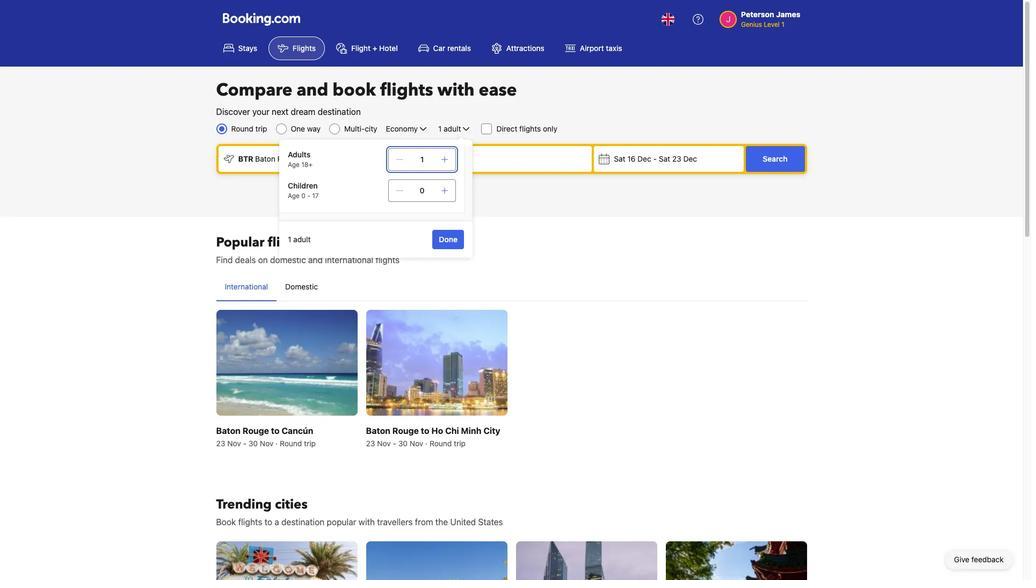 Task type: vqa. For each thing, say whether or not it's contained in the screenshot.
Looking For The Perfect Stay? Travelers With Similar Searches Booked These Properties
no



Task type: describe. For each thing, give the bounding box(es) containing it.
airport
[[580, 44, 604, 53]]

1 nov from the left
[[227, 439, 241, 448]]

trending
[[216, 496, 272, 514]]

sat 16 dec - sat 23 dec
[[614, 154, 698, 163]]

4 nov from the left
[[410, 439, 424, 448]]

genius
[[742, 20, 763, 28]]

adult inside popup button
[[444, 124, 461, 133]]

flights inside compare and book flights with ease discover your next dream destination
[[380, 78, 433, 102]]

done
[[439, 235, 458, 244]]

give
[[955, 555, 970, 564]]

dream
[[291, 107, 316, 117]]

round inside baton rouge to ho chi minh city 23 nov - 30 nov · round trip
[[430, 439, 452, 448]]

peterson james genius level 1
[[742, 10, 801, 28]]

you
[[342, 234, 365, 251]]

deals
[[235, 255, 256, 265]]

book
[[333, 78, 376, 102]]

city
[[484, 426, 501, 436]]

trending cities book flights to a destination popular with travellers from the united states
[[216, 496, 503, 527]]

stays
[[238, 44, 257, 53]]

taxis
[[606, 44, 623, 53]]

1 sat from the left
[[614, 154, 626, 163]]

james
[[777, 10, 801, 19]]

1 horizontal spatial 0
[[420, 186, 425, 195]]

and inside 'popular flights near you find deals on domestic and international flights'
[[308, 255, 323, 265]]

your
[[252, 107, 270, 117]]

ho
[[432, 426, 443, 436]]

domestic
[[270, 255, 306, 265]]

united
[[451, 518, 476, 527]]

with inside trending cities book flights to a destination popular with travellers from the united states
[[359, 518, 375, 527]]

feedback
[[972, 555, 1004, 564]]

23 inside baton rouge to ho chi minh city 23 nov - 30 nov · round trip
[[366, 439, 375, 448]]

attractions link
[[483, 37, 554, 60]]

one
[[291, 124, 305, 133]]

flights right international
[[376, 255, 400, 265]]

rentals
[[448, 44, 471, 53]]

trip inside baton rouge to ho chi minh city 23 nov - 30 nov · round trip
[[454, 439, 466, 448]]

+
[[373, 44, 377, 53]]

3 nov from the left
[[377, 439, 391, 448]]

airport taxis link
[[556, 37, 632, 60]]

travellers
[[377, 518, 413, 527]]

baton for baton rouge to ho chi minh city
[[366, 426, 391, 436]]

0 inside children age 0 - 17
[[302, 192, 306, 200]]

find
[[216, 255, 233, 265]]

car
[[433, 44, 446, 53]]

baton for baton rouge to cancún
[[216, 426, 241, 436]]

states
[[478, 518, 503, 527]]

1 inside 1 adult popup button
[[438, 124, 442, 133]]

- inside children age 0 - 17
[[307, 192, 311, 200]]

with inside compare and book flights with ease discover your next dream destination
[[438, 78, 475, 102]]

on
[[258, 255, 268, 265]]

and inside compare and book flights with ease discover your next dream destination
[[297, 78, 329, 102]]

level
[[764, 20, 780, 28]]

economy
[[386, 124, 418, 133]]

btr button
[[218, 146, 395, 172]]

hotel
[[379, 44, 398, 53]]

search
[[763, 154, 788, 163]]

adults
[[288, 150, 311, 159]]

multi-
[[344, 124, 365, 133]]

to for ho
[[421, 426, 430, 436]]

rouge for ho
[[393, 426, 419, 436]]

way
[[307, 124, 321, 133]]

book
[[216, 518, 236, 527]]

· inside baton rouge to cancún 23 nov - 30 nov · round trip
[[276, 439, 278, 448]]

0 horizontal spatial adult
[[293, 235, 311, 244]]

flights link
[[269, 37, 325, 60]]

btr
[[238, 154, 253, 163]]

give feedback button
[[946, 550, 1013, 570]]

23 inside popup button
[[673, 154, 682, 163]]

1 inside peterson james genius level 1
[[782, 20, 785, 28]]

only
[[543, 124, 558, 133]]

car rentals link
[[409, 37, 480, 60]]

cancún
[[282, 426, 313, 436]]

2 nov from the left
[[260, 439, 274, 448]]

popular flights near you find deals on domestic and international flights
[[216, 234, 400, 265]]

destination inside compare and book flights with ease discover your next dream destination
[[318, 107, 361, 117]]

discover
[[216, 107, 250, 117]]



Task type: locate. For each thing, give the bounding box(es) containing it.
30 inside baton rouge to ho chi minh city 23 nov - 30 nov · round trip
[[399, 439, 408, 448]]

rouge inside baton rouge to cancún 23 nov - 30 nov · round trip
[[243, 426, 269, 436]]

to left cancún
[[271, 426, 280, 436]]

1 horizontal spatial rouge
[[393, 426, 419, 436]]

next
[[272, 107, 289, 117]]

adult right "economy"
[[444, 124, 461, 133]]

1
[[782, 20, 785, 28], [438, 124, 442, 133], [421, 155, 424, 164], [288, 235, 291, 244]]

to inside baton rouge to ho chi minh city 23 nov - 30 nov · round trip
[[421, 426, 430, 436]]

round down ho
[[430, 439, 452, 448]]

0 horizontal spatial 0
[[302, 192, 306, 200]]

0 horizontal spatial rouge
[[243, 426, 269, 436]]

rouge
[[243, 426, 269, 436], [393, 426, 419, 436]]

car rentals
[[433, 44, 471, 53]]

adults age 18+
[[288, 150, 313, 169]]

flights down trending
[[238, 518, 262, 527]]

rouge left cancún
[[243, 426, 269, 436]]

1 vertical spatial destination
[[282, 518, 325, 527]]

popular
[[327, 518, 357, 527]]

1 · from the left
[[276, 439, 278, 448]]

multi-city
[[344, 124, 378, 133]]

1 horizontal spatial 30
[[399, 439, 408, 448]]

2 · from the left
[[426, 439, 428, 448]]

popular
[[216, 234, 265, 251]]

round down cancún
[[280, 439, 302, 448]]

2 sat from the left
[[659, 154, 671, 163]]

age down children
[[288, 192, 300, 200]]

minh
[[461, 426, 482, 436]]

23 inside baton rouge to cancún 23 nov - 30 nov · round trip
[[216, 439, 225, 448]]

rouge inside baton rouge to ho chi minh city 23 nov - 30 nov · round trip
[[393, 426, 419, 436]]

flights up "economy"
[[380, 78, 433, 102]]

peterson
[[742, 10, 775, 19]]

0 horizontal spatial sat
[[614, 154, 626, 163]]

flight + hotel link
[[327, 37, 407, 60]]

age for adults
[[288, 161, 300, 169]]

destination up multi-
[[318, 107, 361, 117]]

0 vertical spatial 1 adult
[[438, 124, 461, 133]]

1 horizontal spatial trip
[[304, 439, 316, 448]]

cities
[[275, 496, 308, 514]]

2 horizontal spatial 23
[[673, 154, 682, 163]]

direct
[[497, 124, 518, 133]]

1 age from the top
[[288, 161, 300, 169]]

and up dream
[[297, 78, 329, 102]]

2 baton from the left
[[366, 426, 391, 436]]

2 rouge from the left
[[393, 426, 419, 436]]

age for children
[[288, 192, 300, 200]]

1 adult up domestic
[[288, 235, 311, 244]]

1 horizontal spatial dec
[[684, 154, 698, 163]]

baton rouge to ho chi minh city image
[[366, 310, 508, 416]]

city
[[365, 124, 378, 133]]

with
[[438, 78, 475, 102], [359, 518, 375, 527]]

the
[[436, 518, 448, 527]]

30 inside baton rouge to cancún 23 nov - 30 nov · round trip
[[249, 439, 258, 448]]

trip inside baton rouge to cancún 23 nov - 30 nov · round trip
[[304, 439, 316, 448]]

give feedback
[[955, 555, 1004, 564]]

1 adult button
[[437, 123, 473, 135]]

to left "a"
[[265, 518, 272, 527]]

1 rouge from the left
[[243, 426, 269, 436]]

flights inside trending cities book flights to a destination popular with travellers from the united states
[[238, 518, 262, 527]]

flight
[[351, 44, 371, 53]]

1 horizontal spatial round
[[280, 439, 302, 448]]

one way
[[291, 124, 321, 133]]

destination down cities
[[282, 518, 325, 527]]

0 horizontal spatial 23
[[216, 439, 225, 448]]

adult
[[444, 124, 461, 133], [293, 235, 311, 244]]

2 age from the top
[[288, 192, 300, 200]]

1 horizontal spatial baton
[[366, 426, 391, 436]]

tab list containing international
[[216, 273, 807, 302]]

attractions
[[507, 44, 545, 53]]

16
[[628, 154, 636, 163]]

with up 1 adult popup button
[[438, 78, 475, 102]]

1 vertical spatial 1 adult
[[288, 235, 311, 244]]

0 vertical spatial destination
[[318, 107, 361, 117]]

trip
[[256, 124, 267, 133], [304, 439, 316, 448], [454, 439, 466, 448]]

domestic
[[285, 282, 318, 291]]

- inside popup button
[[654, 154, 657, 163]]

flights
[[293, 44, 316, 53]]

age down adults
[[288, 161, 300, 169]]

sat 16 dec - sat 23 dec button
[[594, 146, 744, 172]]

round
[[231, 124, 254, 133], [280, 439, 302, 448], [430, 439, 452, 448]]

baton rouge to ho chi minh city 23 nov - 30 nov · round trip
[[366, 426, 501, 448]]

children age 0 - 17
[[288, 181, 319, 200]]

2 30 from the left
[[399, 439, 408, 448]]

flights left only
[[520, 124, 541, 133]]

1 horizontal spatial adult
[[444, 124, 461, 133]]

1 horizontal spatial 1 adult
[[438, 124, 461, 133]]

compare
[[216, 78, 293, 102]]

international button
[[216, 273, 277, 301]]

age inside adults age 18+
[[288, 161, 300, 169]]

to inside trending cities book flights to a destination popular with travellers from the united states
[[265, 518, 272, 527]]

search button
[[746, 146, 805, 172]]

1 vertical spatial and
[[308, 255, 323, 265]]

to
[[271, 426, 280, 436], [421, 426, 430, 436], [265, 518, 272, 527]]

· inside baton rouge to ho chi minh city 23 nov - 30 nov · round trip
[[426, 439, 428, 448]]

·
[[276, 439, 278, 448], [426, 439, 428, 448]]

with right popular
[[359, 518, 375, 527]]

2 horizontal spatial trip
[[454, 439, 466, 448]]

1 dec from the left
[[638, 154, 652, 163]]

to for cancún
[[271, 426, 280, 436]]

0 horizontal spatial with
[[359, 518, 375, 527]]

and
[[297, 78, 329, 102], [308, 255, 323, 265]]

0 horizontal spatial ·
[[276, 439, 278, 448]]

1 adult right "economy"
[[438, 124, 461, 133]]

round trip
[[231, 124, 267, 133]]

children
[[288, 181, 318, 190]]

sat
[[614, 154, 626, 163], [659, 154, 671, 163]]

destination
[[318, 107, 361, 117], [282, 518, 325, 527]]

stays link
[[214, 37, 267, 60]]

baton rouge to cancún image
[[216, 310, 358, 416]]

tab list
[[216, 273, 807, 302]]

age inside children age 0 - 17
[[288, 192, 300, 200]]

2 dec from the left
[[684, 154, 698, 163]]

ease
[[479, 78, 517, 102]]

international
[[325, 255, 374, 265]]

compare and book flights with ease discover your next dream destination
[[216, 78, 517, 117]]

- inside baton rouge to ho chi minh city 23 nov - 30 nov · round trip
[[393, 439, 397, 448]]

to left ho
[[421, 426, 430, 436]]

1 vertical spatial age
[[288, 192, 300, 200]]

17
[[312, 192, 319, 200]]

flight + hotel
[[351, 44, 398, 53]]

trip down chi
[[454, 439, 466, 448]]

booking.com logo image
[[223, 13, 300, 26], [223, 13, 300, 26]]

0 horizontal spatial trip
[[256, 124, 267, 133]]

- inside baton rouge to cancún 23 nov - 30 nov · round trip
[[243, 439, 247, 448]]

chi
[[446, 426, 459, 436]]

round down "discover"
[[231, 124, 254, 133]]

age
[[288, 161, 300, 169], [288, 192, 300, 200]]

international
[[225, 282, 268, 291]]

rouge left ho
[[393, 426, 419, 436]]

adult left near
[[293, 235, 311, 244]]

destination inside trending cities book flights to a destination popular with travellers from the united states
[[282, 518, 325, 527]]

baton rouge to cancún 23 nov - 30 nov · round trip
[[216, 426, 316, 448]]

0 horizontal spatial baton
[[216, 426, 241, 436]]

baton inside baton rouge to ho chi minh city 23 nov - 30 nov · round trip
[[366, 426, 391, 436]]

0
[[420, 186, 425, 195], [302, 192, 306, 200]]

dec
[[638, 154, 652, 163], [684, 154, 698, 163]]

flights
[[380, 78, 433, 102], [520, 124, 541, 133], [268, 234, 308, 251], [376, 255, 400, 265], [238, 518, 262, 527]]

1 horizontal spatial 23
[[366, 439, 375, 448]]

round inside baton rouge to cancún 23 nov - 30 nov · round trip
[[280, 439, 302, 448]]

23
[[673, 154, 682, 163], [216, 439, 225, 448], [366, 439, 375, 448]]

0 horizontal spatial dec
[[638, 154, 652, 163]]

trip down cancún
[[304, 439, 316, 448]]

0 vertical spatial adult
[[444, 124, 461, 133]]

0 horizontal spatial 1 adult
[[288, 235, 311, 244]]

and down near
[[308, 255, 323, 265]]

a
[[275, 518, 279, 527]]

1 horizontal spatial ·
[[426, 439, 428, 448]]

done button
[[433, 230, 464, 249]]

flights up domestic
[[268, 234, 308, 251]]

0 vertical spatial age
[[288, 161, 300, 169]]

sat left 16 on the top right of page
[[614, 154, 626, 163]]

domestic button
[[277, 273, 327, 301]]

0 horizontal spatial 30
[[249, 439, 258, 448]]

1 30 from the left
[[249, 439, 258, 448]]

to inside baton rouge to cancún 23 nov - 30 nov · round trip
[[271, 426, 280, 436]]

direct flights only
[[497, 124, 558, 133]]

0 vertical spatial with
[[438, 78, 475, 102]]

0 horizontal spatial round
[[231, 124, 254, 133]]

1 adult inside popup button
[[438, 124, 461, 133]]

1 horizontal spatial sat
[[659, 154, 671, 163]]

2 horizontal spatial round
[[430, 439, 452, 448]]

near
[[311, 234, 339, 251]]

0 vertical spatial and
[[297, 78, 329, 102]]

airport taxis
[[580, 44, 623, 53]]

1 vertical spatial with
[[359, 518, 375, 527]]

1 baton from the left
[[216, 426, 241, 436]]

baton inside baton rouge to cancún 23 nov - 30 nov · round trip
[[216, 426, 241, 436]]

1 vertical spatial adult
[[293, 235, 311, 244]]

from
[[415, 518, 433, 527]]

trip down your in the top left of the page
[[256, 124, 267, 133]]

rouge for cancún
[[243, 426, 269, 436]]

1 horizontal spatial with
[[438, 78, 475, 102]]

18+
[[302, 161, 313, 169]]

sat right 16 on the top right of page
[[659, 154, 671, 163]]



